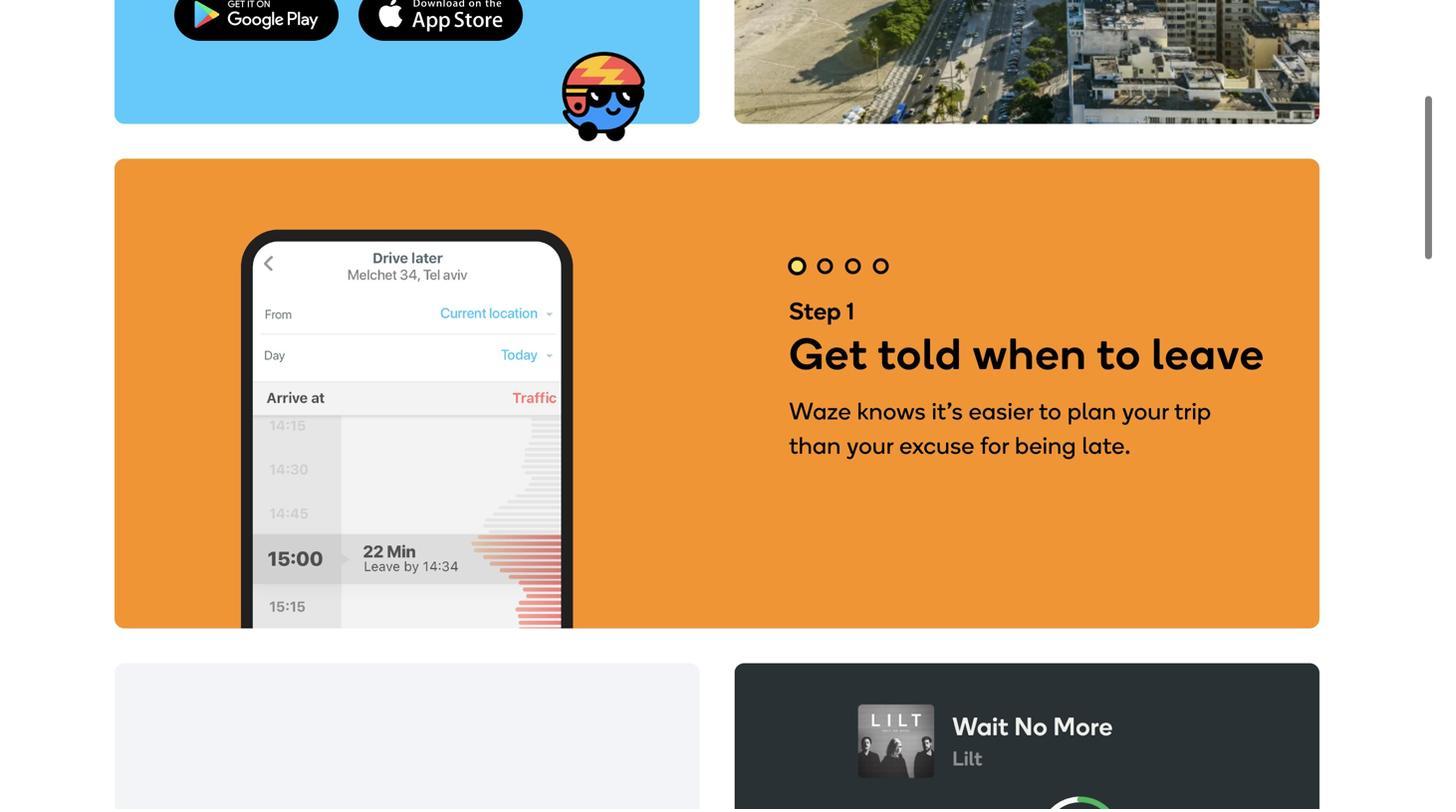 Task type: locate. For each thing, give the bounding box(es) containing it.
your left 'trip'
[[1122, 397, 1169, 426]]

1 vertical spatial your
[[847, 431, 894, 460]]

to inside step 1 get told when to leave
[[1097, 327, 1142, 380]]

step
[[789, 297, 841, 326]]

told
[[878, 327, 963, 380]]

trip
[[1175, 397, 1212, 426]]

plan
[[1068, 397, 1117, 426]]

get
[[789, 327, 868, 380]]

0 vertical spatial to
[[1097, 327, 1142, 380]]

1 horizontal spatial to
[[1097, 327, 1142, 380]]

leave
[[1152, 327, 1265, 380]]

your down knows
[[847, 431, 894, 460]]

when
[[973, 327, 1087, 380]]

to inside waze knows it's easier to plan your trip than your excuse for being late.
[[1039, 397, 1062, 426]]

1 horizontal spatial your
[[1122, 397, 1169, 426]]

to
[[1097, 327, 1142, 380], [1039, 397, 1062, 426]]

mobile phone showing waze app image
[[217, 181, 597, 629]]

waze knows it's easier to plan your trip than your excuse for being late.
[[789, 397, 1212, 460]]

0 horizontal spatial your
[[847, 431, 894, 460]]

your
[[1122, 397, 1169, 426], [847, 431, 894, 460]]

excuse
[[900, 431, 975, 460]]

to up the being
[[1039, 397, 1062, 426]]

being
[[1015, 431, 1077, 460]]

for
[[981, 431, 1009, 460]]

late.
[[1082, 431, 1131, 460]]

to up plan
[[1097, 327, 1142, 380]]

1 vertical spatial to
[[1039, 397, 1062, 426]]

0 vertical spatial your
[[1122, 397, 1169, 426]]

0 horizontal spatial to
[[1039, 397, 1062, 426]]



Task type: vqa. For each thing, say whether or not it's contained in the screenshot.
directions
no



Task type: describe. For each thing, give the bounding box(es) containing it.
knows
[[857, 397, 926, 426]]

than
[[789, 431, 841, 460]]

waze
[[789, 397, 851, 426]]

step 1 get told when to leave
[[789, 297, 1265, 380]]

1
[[847, 297, 855, 326]]

it's
[[932, 397, 963, 426]]

easier
[[969, 397, 1034, 426]]



